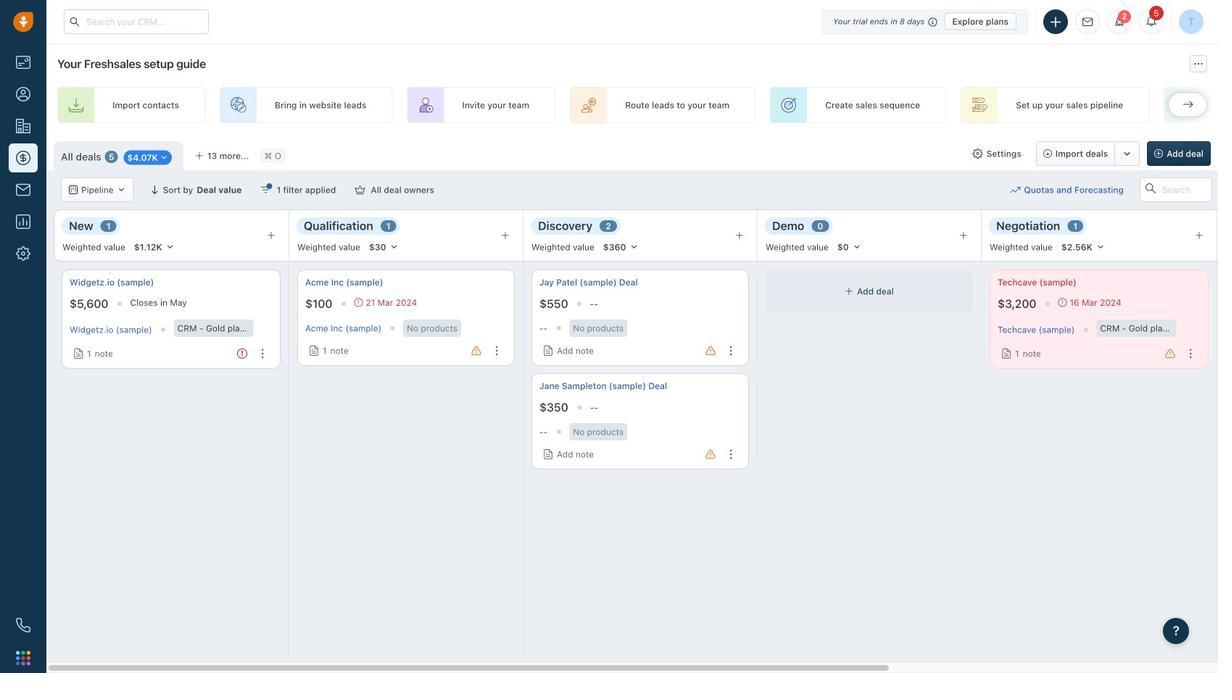 Task type: vqa. For each thing, say whether or not it's contained in the screenshot.
Send email icon
yes



Task type: describe. For each thing, give the bounding box(es) containing it.
Search your CRM... text field
[[64, 9, 209, 34]]

freshworks switcher image
[[16, 652, 30, 666]]

Search field
[[1140, 178, 1213, 202]]



Task type: locate. For each thing, give the bounding box(es) containing it.
phone image
[[16, 619, 30, 633]]

container_wx8msf4aqz5i3rn1 image
[[973, 149, 983, 159], [159, 153, 168, 162], [69, 186, 78, 194], [117, 186, 126, 194], [543, 346, 553, 356], [1002, 349, 1012, 359]]

phone element
[[9, 611, 38, 640]]

group
[[1036, 141, 1140, 166]]

send email image
[[1083, 17, 1093, 27]]

container_wx8msf4aqz5i3rn1 image
[[261, 185, 271, 195], [355, 185, 365, 195], [1011, 185, 1021, 195], [845, 287, 854, 296], [354, 298, 363, 307], [1059, 298, 1067, 307], [309, 346, 319, 356], [73, 349, 83, 359], [543, 450, 553, 460]]



